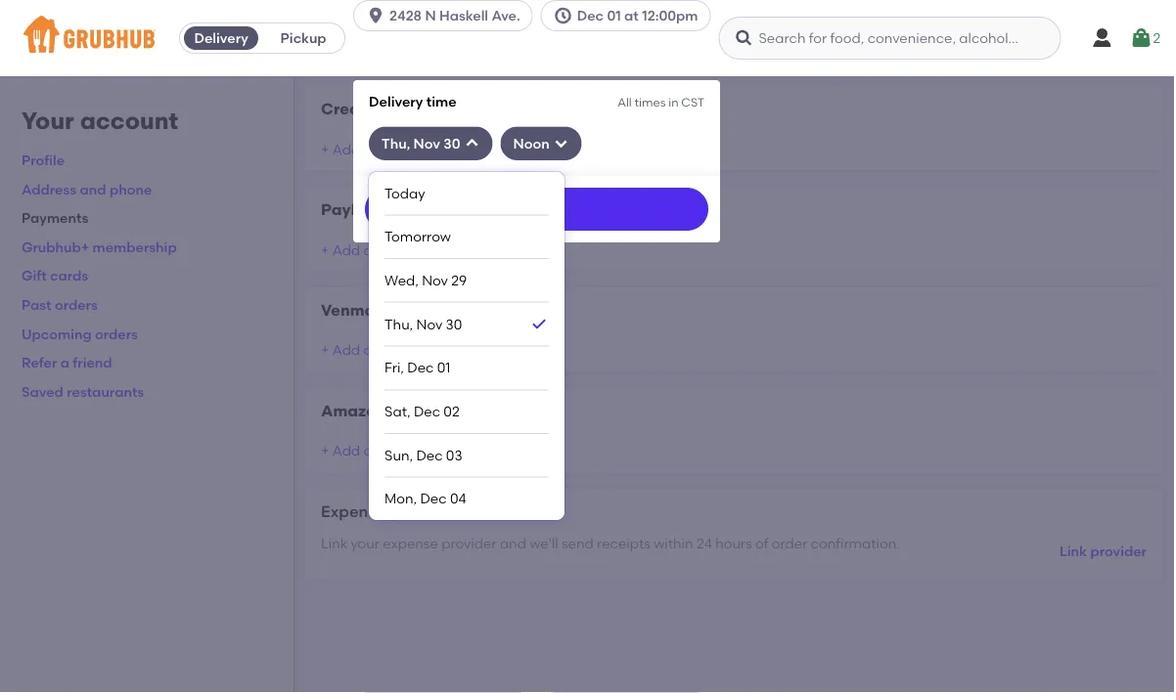Task type: locate. For each thing, give the bounding box(es) containing it.
2 horizontal spatial svg image
[[1130, 26, 1154, 50]]

30 inside option
[[446, 316, 462, 333]]

your for expense
[[389, 502, 423, 521]]

cards for gift cards
[[50, 268, 88, 284]]

1 horizontal spatial delivery
[[369, 93, 423, 110]]

and
[[80, 181, 106, 198], [500, 536, 526, 552]]

sun,
[[385, 447, 413, 464]]

2 vertical spatial accounts
[[423, 401, 496, 420]]

+ add a new venmo account link
[[321, 342, 512, 359]]

payments link
[[22, 210, 88, 226]]

pay
[[389, 401, 419, 420], [465, 443, 490, 460]]

30 down time at the top of page
[[444, 135, 461, 152]]

pickup button
[[262, 23, 345, 54]]

2
[[1154, 30, 1161, 46]]

and left the phone
[[80, 181, 106, 198]]

delivery inside button
[[194, 30, 248, 46]]

0 horizontal spatial 01
[[437, 360, 451, 377]]

expense
[[321, 502, 386, 521]]

+ down venmo accounts
[[321, 342, 329, 359]]

thu, up + add a new venmo account link
[[385, 316, 413, 333]]

1 vertical spatial venmo
[[407, 342, 453, 359]]

1 horizontal spatial 01
[[607, 7, 621, 24]]

accounts
[[380, 200, 453, 219], [378, 301, 451, 320], [423, 401, 496, 420]]

+ add a new amazon pay account link
[[321, 443, 549, 460]]

1 horizontal spatial venmo
[[407, 342, 453, 359]]

your
[[389, 502, 423, 521], [351, 536, 380, 552]]

30 for the left svg image
[[444, 135, 461, 152]]

thu, nov 30 inside option
[[385, 316, 462, 333]]

dec left 02
[[414, 404, 440, 420]]

delivery left pickup
[[194, 30, 248, 46]]

12:00pm
[[642, 7, 698, 24]]

01
[[607, 7, 621, 24], [437, 360, 451, 377]]

new up wed,
[[376, 242, 403, 258]]

1 vertical spatial 30
[[446, 316, 462, 333]]

venmo up + add a new venmo account link
[[321, 301, 374, 320]]

refer a friend
[[22, 355, 112, 371]]

0 vertical spatial your
[[389, 502, 423, 521]]

+ for venmo accounts
[[321, 342, 329, 359]]

we'll
[[530, 536, 558, 552]]

1 vertical spatial thu,
[[385, 316, 413, 333]]

provider
[[442, 536, 497, 552], [1091, 543, 1147, 560]]

venmo up the fri, dec 01
[[407, 342, 453, 359]]

dec for 04
[[420, 491, 447, 507]]

0 vertical spatial orders
[[55, 297, 98, 313]]

add down venmo accounts
[[332, 342, 360, 359]]

1 horizontal spatial cards
[[374, 99, 419, 118]]

all
[[618, 95, 632, 109]]

1 vertical spatial orders
[[95, 326, 138, 342]]

3 + from the top
[[321, 342, 329, 359]]

delivery for delivery time
[[369, 93, 423, 110]]

thu,
[[382, 135, 410, 152], [385, 316, 413, 333]]

thu, nov 30 for the left svg image
[[382, 135, 461, 152]]

0 horizontal spatial your
[[351, 536, 380, 552]]

phone
[[110, 181, 152, 198]]

cards up + add a new credit card
[[374, 99, 419, 118]]

delivery left time at the top of page
[[369, 93, 423, 110]]

accounts up tomorrow
[[380, 200, 453, 219]]

+ up expense
[[321, 443, 329, 460]]

2 add from the top
[[332, 242, 360, 258]]

2428 n haskell ave. button
[[353, 0, 541, 31]]

accounts down wed, nov 29
[[378, 301, 451, 320]]

times
[[635, 95, 666, 109]]

confirmation.
[[811, 536, 900, 552]]

noon
[[513, 135, 550, 152]]

1 horizontal spatial svg image
[[554, 6, 573, 25]]

nov up + add a new venmo account link
[[417, 316, 443, 333]]

1 vertical spatial cards
[[50, 268, 88, 284]]

1 horizontal spatial svg image
[[554, 136, 569, 151]]

orders for past orders
[[55, 297, 98, 313]]

2 button
[[1130, 21, 1161, 56]]

1 vertical spatial svg image
[[735, 28, 754, 48]]

gift
[[22, 268, 47, 284]]

orders
[[55, 297, 98, 313], [95, 326, 138, 342]]

list box
[[385, 172, 549, 521]]

a for venmo
[[364, 342, 373, 359]]

list box containing today
[[385, 172, 549, 521]]

pay right 03
[[465, 443, 490, 460]]

a down the credit cards
[[364, 141, 373, 158]]

saved restaurants
[[22, 384, 144, 400]]

in
[[669, 95, 679, 109]]

add down paypal
[[332, 242, 360, 258]]

1 horizontal spatial amazon
[[407, 443, 462, 460]]

1 vertical spatial delivery
[[369, 93, 423, 110]]

svg image for 2428 n haskell ave.
[[366, 6, 386, 25]]

paypal
[[407, 242, 453, 258]]

nov inside option
[[417, 316, 443, 333]]

fri, dec 01
[[385, 360, 451, 377]]

0 horizontal spatial amazon
[[321, 401, 386, 420]]

4 + from the top
[[321, 443, 329, 460]]

+ add a new credit card link
[[321, 141, 480, 158]]

2 vertical spatial svg image
[[554, 136, 569, 151]]

sat, dec 02
[[385, 404, 460, 420]]

0 vertical spatial cards
[[374, 99, 419, 118]]

add for amazon
[[332, 443, 360, 460]]

4 add from the top
[[332, 443, 360, 460]]

address and phone
[[22, 181, 152, 198]]

refer
[[22, 355, 57, 371]]

grubhub+ membership
[[22, 239, 177, 255]]

a down paypal accounts
[[364, 242, 373, 258]]

amazon
[[321, 401, 386, 420], [407, 443, 462, 460]]

1 horizontal spatial and
[[500, 536, 526, 552]]

saved
[[22, 384, 63, 400]]

your down expense
[[351, 536, 380, 552]]

nov left card
[[414, 135, 440, 152]]

0 vertical spatial 01
[[607, 7, 621, 24]]

0 horizontal spatial cards
[[50, 268, 88, 284]]

0 vertical spatial thu, nov 30
[[382, 135, 461, 152]]

a down venmo accounts
[[364, 342, 373, 359]]

svg image
[[554, 6, 573, 25], [735, 28, 754, 48], [464, 136, 480, 151]]

0 horizontal spatial link
[[321, 536, 348, 552]]

main navigation navigation
[[0, 0, 1175, 694]]

+ for amazon pay accounts
[[321, 443, 329, 460]]

new down sat,
[[376, 443, 403, 460]]

tomorrow
[[385, 229, 451, 245]]

add
[[332, 141, 360, 158], [332, 242, 360, 258], [332, 342, 360, 359], [332, 443, 360, 460]]

3 new from the top
[[376, 342, 403, 359]]

venmo
[[321, 301, 374, 320], [407, 342, 453, 359]]

+ down credit
[[321, 141, 329, 158]]

0 vertical spatial delivery
[[194, 30, 248, 46]]

0 vertical spatial 30
[[444, 135, 461, 152]]

dec left 03
[[416, 447, 443, 464]]

1 + from the top
[[321, 141, 329, 158]]

orders up upcoming orders
[[55, 297, 98, 313]]

gift cards link
[[22, 268, 88, 284]]

02
[[444, 404, 460, 420]]

address and phone link
[[22, 181, 152, 198]]

0 horizontal spatial and
[[80, 181, 106, 198]]

a
[[364, 141, 373, 158], [364, 242, 373, 258], [364, 342, 373, 359], [60, 355, 69, 371], [364, 443, 373, 460]]

2 new from the top
[[376, 242, 403, 258]]

mon, dec 04
[[385, 491, 467, 507]]

orders for upcoming orders
[[95, 326, 138, 342]]

0 vertical spatial accounts
[[380, 200, 453, 219]]

time
[[426, 93, 457, 110]]

nov left 29
[[422, 272, 448, 289]]

thu, nov 30 option
[[385, 303, 549, 347]]

30 down 29
[[446, 316, 462, 333]]

0 horizontal spatial delivery
[[194, 30, 248, 46]]

paypal accounts
[[321, 200, 453, 219]]

add left sun,
[[332, 443, 360, 460]]

receipts
[[597, 536, 651, 552]]

0 vertical spatial svg image
[[554, 6, 573, 25]]

1 horizontal spatial pay
[[465, 443, 490, 460]]

0 vertical spatial nov
[[414, 135, 440, 152]]

1 vertical spatial and
[[500, 536, 526, 552]]

1 add from the top
[[332, 141, 360, 158]]

delivery
[[194, 30, 248, 46], [369, 93, 423, 110]]

01 down "+ add a new venmo account" at the left
[[437, 360, 451, 377]]

n
[[425, 7, 436, 24]]

2 horizontal spatial svg image
[[735, 28, 754, 48]]

new for paypal
[[376, 242, 403, 258]]

1 horizontal spatial your
[[389, 502, 423, 521]]

svg image
[[366, 6, 386, 25], [1130, 26, 1154, 50], [554, 136, 569, 151]]

new up the fri, on the bottom left of the page
[[376, 342, 403, 359]]

your up "expense" on the bottom
[[389, 502, 423, 521]]

2 + from the top
[[321, 242, 329, 258]]

svg image inside 2428 n haskell ave. button
[[366, 6, 386, 25]]

add down credit
[[332, 141, 360, 158]]

your
[[22, 107, 74, 135]]

thu, nov 30 down delivery time at the left top of the page
[[382, 135, 461, 152]]

24
[[697, 536, 712, 552]]

1 horizontal spatial provider
[[1091, 543, 1147, 560]]

and left we'll
[[500, 536, 526, 552]]

thu, nov 30 up + add a new venmo account link
[[385, 316, 462, 333]]

new for amazon
[[376, 443, 403, 460]]

svg image inside 2 button
[[1130, 26, 1154, 50]]

1 vertical spatial your
[[351, 536, 380, 552]]

cards up past orders
[[50, 268, 88, 284]]

accounts for paypal accounts
[[380, 200, 453, 219]]

1 vertical spatial thu, nov 30
[[385, 316, 462, 333]]

dec down + add a new venmo account link
[[407, 360, 434, 377]]

orders up friend
[[95, 326, 138, 342]]

new for credit
[[376, 141, 403, 158]]

0 vertical spatial amazon
[[321, 401, 386, 420]]

new left credit
[[376, 141, 403, 158]]

pay down the fri, on the bottom left of the page
[[389, 401, 419, 420]]

4 new from the top
[[376, 443, 403, 460]]

thu, down the credit cards
[[382, 135, 410, 152]]

2 vertical spatial svg image
[[464, 136, 480, 151]]

dec
[[577, 7, 604, 24], [407, 360, 434, 377], [414, 404, 440, 420], [416, 447, 443, 464], [420, 491, 447, 507]]

1 vertical spatial 01
[[437, 360, 451, 377]]

0 vertical spatial pay
[[389, 401, 419, 420]]

3 add from the top
[[332, 342, 360, 359]]

01 left the 'at'
[[607, 7, 621, 24]]

your inside link your expense provider and we'll send receipts within 24 hours of order confirmation. link provider
[[351, 536, 380, 552]]

dec left 04
[[420, 491, 447, 507]]

thu, nov 30
[[382, 135, 461, 152], [385, 316, 462, 333]]

a left sun,
[[364, 443, 373, 460]]

dec left the 'at'
[[577, 7, 604, 24]]

new
[[376, 141, 403, 158], [376, 242, 403, 258], [376, 342, 403, 359], [376, 443, 403, 460]]

accounts up 03
[[423, 401, 496, 420]]

2 vertical spatial nov
[[417, 316, 443, 333]]

cards
[[374, 99, 419, 118], [50, 268, 88, 284]]

1 vertical spatial accounts
[[378, 301, 451, 320]]

0 vertical spatial venmo
[[321, 301, 374, 320]]

+
[[321, 141, 329, 158], [321, 242, 329, 258], [321, 342, 329, 359], [321, 443, 329, 460]]

wed, nov 29
[[385, 272, 467, 289]]

past orders
[[22, 297, 98, 313]]

1 vertical spatial svg image
[[1130, 26, 1154, 50]]

grubhub+ membership link
[[22, 239, 177, 255]]

0 horizontal spatial svg image
[[366, 6, 386, 25]]

+ down paypal
[[321, 242, 329, 258]]

0 vertical spatial and
[[80, 181, 106, 198]]

0 vertical spatial svg image
[[366, 6, 386, 25]]

1 new from the top
[[376, 141, 403, 158]]



Task type: vqa. For each thing, say whether or not it's contained in the screenshot.
5207 Hedgewood Dr
no



Task type: describe. For each thing, give the bounding box(es) containing it.
+ for credit cards
[[321, 141, 329, 158]]

today
[[385, 185, 425, 202]]

credit
[[321, 99, 371, 118]]

thu, inside option
[[385, 316, 413, 333]]

1 vertical spatial amazon
[[407, 443, 462, 460]]

delivery for delivery
[[194, 30, 248, 46]]

restaurants
[[67, 384, 144, 400]]

of
[[756, 536, 769, 552]]

01 inside 'button'
[[607, 7, 621, 24]]

refer a friend link
[[22, 355, 112, 371]]

2428 n haskell ave.
[[390, 7, 520, 24]]

all times in cst
[[618, 95, 705, 109]]

+ add a new paypal account link
[[321, 242, 512, 258]]

sat,
[[385, 404, 411, 420]]

upcoming orders
[[22, 326, 138, 342]]

grubhub+
[[22, 239, 89, 255]]

check icon image
[[530, 315, 549, 334]]

at
[[625, 7, 639, 24]]

0 horizontal spatial pay
[[389, 401, 419, 420]]

a for amazon
[[364, 443, 373, 460]]

venmo accounts
[[321, 301, 451, 320]]

dec for 01
[[407, 360, 434, 377]]

wed,
[[385, 272, 419, 289]]

upcoming orders link
[[22, 326, 138, 342]]

thu, nov 30 for check icon
[[385, 316, 462, 333]]

link provider button
[[1060, 534, 1147, 570]]

dec inside 'button'
[[577, 7, 604, 24]]

add for venmo
[[332, 342, 360, 359]]

0 horizontal spatial svg image
[[464, 136, 480, 151]]

ave.
[[492, 7, 520, 24]]

list box inside main navigation navigation
[[385, 172, 549, 521]]

svg image for 2
[[1130, 26, 1154, 50]]

+ for paypal accounts
[[321, 242, 329, 258]]

sun, dec 03
[[385, 447, 463, 464]]

haskell
[[439, 7, 488, 24]]

add for paypal
[[332, 242, 360, 258]]

hours
[[716, 536, 752, 552]]

dec for 02
[[414, 404, 440, 420]]

gift cards
[[22, 268, 88, 284]]

your account
[[22, 107, 178, 135]]

04
[[450, 491, 467, 507]]

2428
[[390, 7, 422, 24]]

profile link
[[22, 152, 65, 169]]

profile
[[22, 152, 65, 169]]

accounts for venmo accounts
[[378, 301, 451, 320]]

fri,
[[385, 360, 404, 377]]

order
[[772, 536, 808, 552]]

dec 01 at 12:00pm
[[577, 7, 698, 24]]

within
[[654, 536, 693, 552]]

0 vertical spatial thu,
[[382, 135, 410, 152]]

membership
[[93, 239, 177, 255]]

delivery button
[[180, 23, 262, 54]]

+ add a new credit card
[[321, 141, 480, 158]]

update button
[[365, 188, 709, 231]]

upcoming
[[22, 326, 92, 342]]

0 horizontal spatial provider
[[442, 536, 497, 552]]

and inside link your expense provider and we'll send receipts within 24 hours of order confirmation. link provider
[[500, 536, 526, 552]]

cards for credit cards
[[374, 99, 419, 118]]

0 horizontal spatial venmo
[[321, 301, 374, 320]]

paypal
[[321, 200, 376, 219]]

past orders link
[[22, 297, 98, 313]]

business
[[427, 502, 493, 521]]

past
[[22, 297, 51, 313]]

a for credit
[[364, 141, 373, 158]]

payments
[[22, 210, 88, 226]]

card
[[449, 141, 480, 158]]

link your expense provider and we'll send receipts within 24 hours of order confirmation. link provider
[[321, 536, 1147, 560]]

amazon pay accounts
[[321, 401, 496, 420]]

credit cards
[[321, 99, 419, 118]]

mon,
[[385, 491, 417, 507]]

1 horizontal spatial link
[[1060, 543, 1087, 560]]

add for credit
[[332, 141, 360, 158]]

dec 01 at 12:00pm button
[[541, 0, 719, 31]]

credit
[[407, 141, 446, 158]]

saved restaurants link
[[22, 384, 144, 400]]

1 vertical spatial pay
[[465, 443, 490, 460]]

meals
[[497, 502, 543, 521]]

update
[[515, 202, 559, 216]]

svg image inside dec 01 at 12:00pm 'button'
[[554, 6, 573, 25]]

+ add a new venmo account
[[321, 342, 512, 359]]

dec for 03
[[416, 447, 443, 464]]

a for paypal
[[364, 242, 373, 258]]

30 for check icon
[[446, 316, 462, 333]]

+ add a new amazon pay account
[[321, 443, 549, 460]]

a right refer
[[60, 355, 69, 371]]

1 vertical spatial nov
[[422, 272, 448, 289]]

+ add a new paypal account
[[321, 242, 512, 258]]

expense
[[383, 536, 438, 552]]

friend
[[73, 355, 112, 371]]

29
[[451, 272, 467, 289]]

expense your business meals
[[321, 502, 543, 521]]

your for link
[[351, 536, 380, 552]]

pickup
[[281, 30, 327, 46]]

new for venmo
[[376, 342, 403, 359]]

03
[[446, 447, 463, 464]]

cst
[[682, 95, 705, 109]]

send
[[562, 536, 594, 552]]

delivery time
[[369, 93, 457, 110]]



